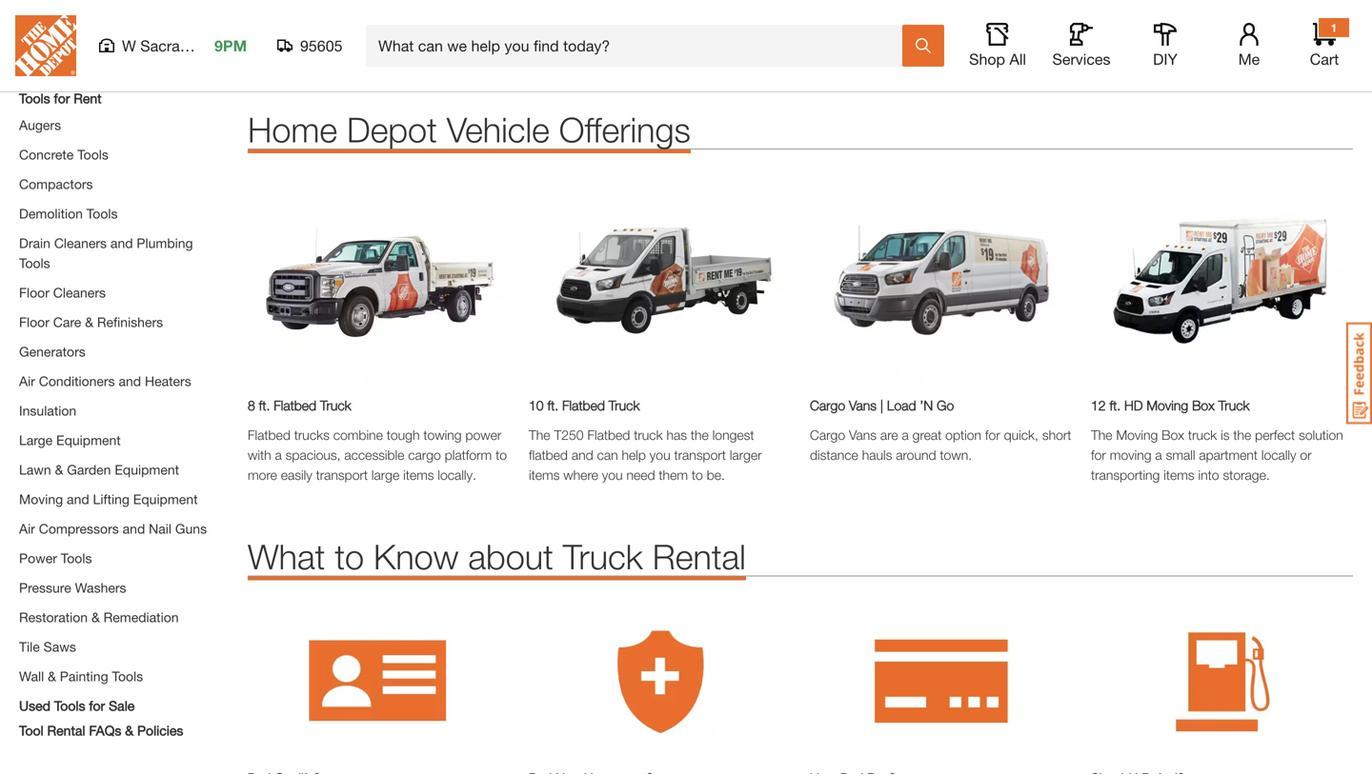 Task type: locate. For each thing, give the bounding box(es) containing it.
0 vertical spatial equipment
[[56, 433, 121, 448]]

distance
[[810, 447, 859, 463]]

the inside the moving box truck is the perfect solution for moving a small apartment locally or transporting items into storage.
[[1234, 427, 1252, 443]]

truck up help
[[634, 427, 663, 443]]

2 cargo from the top
[[810, 427, 846, 443]]

for left moving
[[1091, 447, 1106, 463]]

air for air conditioners and heaters
[[19, 374, 35, 389]]

1 horizontal spatial items
[[529, 467, 560, 483]]

the
[[529, 427, 551, 443], [1091, 427, 1113, 443]]

the inside the t250 flatbed truck has the longest flatbed and can help you transport larger items where you need them to be.
[[529, 427, 551, 443]]

air
[[19, 374, 35, 389], [19, 521, 35, 537]]

0 horizontal spatial a
[[275, 447, 282, 463]]

2 the from the left
[[1091, 427, 1113, 443]]

2 floor from the top
[[19, 315, 49, 330]]

2 truck from the left
[[1189, 427, 1217, 443]]

1 horizontal spatial a
[[902, 427, 909, 443]]

0 vertical spatial cargo
[[810, 398, 846, 414]]

painting
[[60, 669, 108, 685]]

compactors
[[19, 176, 93, 192]]

w
[[122, 37, 136, 55]]

0 vertical spatial rental
[[653, 536, 746, 577]]

solution
[[1299, 427, 1344, 443]]

1 the from the left
[[529, 427, 551, 443]]

95605
[[300, 37, 343, 55]]

tile
[[19, 640, 40, 655]]

1 truck from the left
[[634, 427, 663, 443]]

1 vertical spatial vans
[[849, 427, 877, 443]]

trucks
[[294, 427, 330, 443]]

0 vertical spatial cleaners
[[54, 235, 107, 251]]

equipment up the lifting
[[115, 462, 179, 478]]

vans up 'hauls'
[[849, 427, 877, 443]]

a left small
[[1156, 447, 1163, 463]]

cargo for cargo vans | load 'n go
[[810, 398, 846, 414]]

2 horizontal spatial ft.
[[1110, 398, 1121, 414]]

items down cargo on the left of page
[[403, 467, 434, 483]]

concrete tools
[[19, 147, 109, 163]]

1 horizontal spatial the
[[1234, 427, 1252, 443]]

load
[[887, 398, 917, 414]]

flatbed up with at the bottom left of the page
[[248, 427, 291, 443]]

'n
[[920, 398, 933, 414]]

you
[[650, 447, 671, 463], [602, 467, 623, 483]]

flatbed inside 8 ft. flatbed truck link
[[274, 398, 317, 414]]

towing
[[424, 427, 462, 443]]

1 vertical spatial floor
[[19, 315, 49, 330]]

moving
[[1147, 398, 1189, 414], [1117, 427, 1158, 443], [19, 492, 63, 508]]

to inside flatbed trucks combine tough towing power with a spacious, accessible cargo platform to more easily transport large items locally.
[[496, 447, 507, 463]]

0 vertical spatial vans
[[849, 398, 877, 414]]

more
[[248, 467, 277, 483]]

ft. for 12
[[1110, 398, 1121, 414]]

you up them
[[650, 447, 671, 463]]

ft. right 12
[[1110, 398, 1121, 414]]

& right lawn
[[55, 462, 63, 478]]

rental inside used tools for sale tool rental faqs & policies
[[47, 723, 85, 739]]

0 horizontal spatial box
[[1162, 427, 1185, 443]]

for left quick,
[[986, 427, 1001, 443]]

has
[[667, 427, 687, 443]]

0 vertical spatial transport
[[674, 447, 726, 463]]

shop all
[[969, 50, 1027, 68]]

depot
[[347, 109, 437, 150]]

moving down lawn
[[19, 492, 63, 508]]

to right what
[[335, 536, 364, 577]]

1 the from the left
[[691, 427, 709, 443]]

1 ft. from the left
[[259, 398, 270, 414]]

the right "is"
[[1234, 427, 1252, 443]]

tools down "wall & painting tools"
[[54, 699, 85, 714]]

1 vertical spatial box
[[1162, 427, 1185, 443]]

the right has
[[691, 427, 709, 443]]

0 horizontal spatial truck
[[634, 427, 663, 443]]

12
[[1091, 398, 1106, 414]]

1 horizontal spatial rental
[[653, 536, 746, 577]]

power tools
[[19, 551, 92, 567]]

1 vertical spatial you
[[602, 467, 623, 483]]

wall
[[19, 669, 44, 685]]

t250
[[554, 427, 584, 443]]

truck up combine
[[320, 398, 351, 414]]

lifting
[[93, 492, 130, 508]]

0 vertical spatial you
[[650, 447, 671, 463]]

the up flatbed in the bottom left of the page
[[529, 427, 551, 443]]

cargo inside cargo vans are a great option for quick, short distance hauls around town.
[[810, 427, 846, 443]]

the
[[691, 427, 709, 443], [1234, 427, 1252, 443]]

1 horizontal spatial truck
[[1189, 427, 1217, 443]]

2 vertical spatial equipment
[[133, 492, 198, 508]]

vans for |
[[849, 398, 877, 414]]

diy
[[1153, 50, 1178, 68]]

truck
[[634, 427, 663, 443], [1189, 427, 1217, 443]]

1 horizontal spatial ft.
[[548, 398, 559, 414]]

cleaners up floor care & refinishers link
[[53, 285, 106, 301]]

a inside flatbed trucks combine tough towing power with a spacious, accessible cargo platform to more easily transport large items locally.
[[275, 447, 282, 463]]

augers
[[19, 117, 61, 133]]

cleaners for floor
[[53, 285, 106, 301]]

me
[[1239, 50, 1260, 68]]

to left be.
[[692, 467, 703, 483]]

2 items from the left
[[529, 467, 560, 483]]

floor care & refinishers
[[19, 315, 163, 330]]

is
[[1221, 427, 1230, 443]]

vehicle
[[447, 109, 550, 150]]

transport
[[674, 447, 726, 463], [316, 467, 368, 483]]

& for garden
[[55, 462, 63, 478]]

flatbed inside 10 ft. flatbed truck link
[[562, 398, 605, 414]]

1 vertical spatial transport
[[316, 467, 368, 483]]

diy button
[[1135, 23, 1196, 69]]

|
[[881, 398, 884, 414]]

0 horizontal spatial ft.
[[259, 398, 270, 414]]

transport down the spacious,
[[316, 467, 368, 483]]

for inside used tools for sale tool rental faqs & policies
[[89, 699, 105, 714]]

ft. right 8
[[259, 398, 270, 414]]

pressure washers
[[19, 580, 126, 596]]

for left sale
[[89, 699, 105, 714]]

for inside cargo vans are a great option for quick, short distance hauls around town.
[[986, 427, 1001, 443]]

and for drain cleaners and plumbing tools
[[110, 235, 133, 251]]

feedback link image
[[1347, 322, 1373, 425]]

a
[[902, 427, 909, 443], [275, 447, 282, 463], [1156, 447, 1163, 463]]

air up insulation
[[19, 374, 35, 389]]

0 horizontal spatial transport
[[316, 467, 368, 483]]

to down power
[[496, 447, 507, 463]]

cleaners for drain
[[54, 235, 107, 251]]

items
[[403, 467, 434, 483], [529, 467, 560, 483], [1164, 467, 1195, 483]]

and inside drain cleaners and plumbing tools
[[110, 235, 133, 251]]

2 vans from the top
[[849, 427, 877, 443]]

box up the moving box truck is the perfect solution for moving a small apartment locally or transporting items into storage.
[[1193, 398, 1215, 414]]

0 horizontal spatial the
[[529, 427, 551, 443]]

are
[[881, 427, 899, 443]]

the inside the t250 flatbed truck has the longest flatbed and can help you transport larger items where you need them to be.
[[691, 427, 709, 443]]

rental down be.
[[653, 536, 746, 577]]

1 floor from the top
[[19, 285, 49, 301]]

cart
[[1310, 50, 1339, 68]]

box up small
[[1162, 427, 1185, 443]]

2 horizontal spatial items
[[1164, 467, 1195, 483]]

moving up moving
[[1117, 427, 1158, 443]]

flatbed up the t250
[[562, 398, 605, 414]]

1 vertical spatial cleaners
[[53, 285, 106, 301]]

the for the moving box truck is the perfect solution for moving a small apartment locally or transporting items into storage.
[[1091, 427, 1113, 443]]

items down flatbed in the bottom left of the page
[[529, 467, 560, 483]]

truck left "is"
[[1189, 427, 1217, 443]]

floor
[[19, 285, 49, 301], [19, 315, 49, 330]]

0 vertical spatial floor
[[19, 285, 49, 301]]

1 horizontal spatial to
[[496, 447, 507, 463]]

& down washers
[[91, 610, 100, 626]]

compactors link
[[19, 176, 93, 192]]

equipment up garden
[[56, 433, 121, 448]]

and inside the t250 flatbed truck has the longest flatbed and can help you transport larger items where you need them to be.
[[572, 447, 594, 463]]

0 vertical spatial air
[[19, 374, 35, 389]]

cleaners down the 'demolition tools' link
[[54, 235, 107, 251]]

truck down where
[[563, 536, 643, 577]]

tools inside used tools for sale tool rental faqs & policies
[[54, 699, 85, 714]]

1 vertical spatial cargo
[[810, 427, 846, 443]]

3 ft. from the left
[[1110, 398, 1121, 414]]

offerings
[[559, 109, 691, 150]]

0 horizontal spatial items
[[403, 467, 434, 483]]

great
[[913, 427, 942, 443]]

& right wall
[[48, 669, 56, 685]]

easily
[[281, 467, 312, 483]]

flatbed for the
[[588, 427, 630, 443]]

truck up "is"
[[1219, 398, 1250, 414]]

flatbed inside the t250 flatbed truck has the longest flatbed and can help you transport larger items where you need them to be.
[[588, 427, 630, 443]]

drain
[[19, 235, 50, 251]]

rental down used tools for sale link
[[47, 723, 85, 739]]

spacious,
[[286, 447, 341, 463]]

1 air from the top
[[19, 374, 35, 389]]

washers
[[75, 580, 126, 596]]

shop
[[969, 50, 1006, 68]]

truck inside the moving box truck is the perfect solution for moving a small apartment locally or transporting items into storage.
[[1189, 427, 1217, 443]]

items down small
[[1164, 467, 1195, 483]]

flatbed up can on the left of the page
[[588, 427, 630, 443]]

the moving box truck is the perfect solution for moving a small apartment locally or transporting items into storage.
[[1091, 427, 1344, 483]]

1 cargo from the top
[[810, 398, 846, 414]]

 image
[[248, 178, 510, 386], [529, 178, 791, 386], [810, 178, 1072, 386], [1091, 178, 1354, 386], [248, 606, 510, 760], [529, 606, 791, 760], [810, 606, 1072, 760], [1091, 606, 1354, 760]]

0 vertical spatial to
[[496, 447, 507, 463]]

floor left care
[[19, 315, 49, 330]]

longest
[[713, 427, 754, 443]]

cargo for cargo vans are a great option for quick, short distance hauls around town.
[[810, 427, 846, 443]]

cargo vans | load 'n go link
[[810, 396, 1072, 416]]

tools down drain
[[19, 255, 50, 271]]

0 horizontal spatial the
[[691, 427, 709, 443]]

10 ft. flatbed truck
[[529, 398, 640, 414]]

1 vertical spatial rental
[[47, 723, 85, 739]]

a right with at the bottom left of the page
[[275, 447, 282, 463]]

cleaners inside drain cleaners and plumbing tools
[[54, 235, 107, 251]]

tools inside drain cleaners and plumbing tools
[[19, 255, 50, 271]]

1 items from the left
[[403, 467, 434, 483]]

1 horizontal spatial the
[[1091, 427, 1113, 443]]

0 horizontal spatial to
[[335, 536, 364, 577]]

them
[[659, 467, 688, 483]]

equipment up nail
[[133, 492, 198, 508]]

sacramento
[[140, 37, 223, 55]]

large equipment link
[[19, 433, 121, 448]]

remediation
[[104, 610, 179, 626]]

1 horizontal spatial you
[[650, 447, 671, 463]]

10
[[529, 398, 544, 414]]

0 horizontal spatial rental
[[47, 723, 85, 739]]

air up power
[[19, 521, 35, 537]]

flatbed up trucks at the bottom
[[274, 398, 317, 414]]

& right care
[[85, 315, 93, 330]]

demolition
[[19, 206, 83, 222]]

1 vertical spatial moving
[[1117, 427, 1158, 443]]

tools up sale
[[112, 669, 143, 685]]

services
[[1053, 50, 1111, 68]]

and left heaters
[[119, 374, 141, 389]]

the down 12
[[1091, 427, 1113, 443]]

apartment
[[1199, 447, 1258, 463]]

and up where
[[572, 447, 594, 463]]

8 ft. flatbed truck
[[248, 398, 351, 414]]

truck
[[320, 398, 351, 414], [609, 398, 640, 414], [1219, 398, 1250, 414], [563, 536, 643, 577]]

vans left |
[[849, 398, 877, 414]]

ft. right 10
[[548, 398, 559, 414]]

the inside the moving box truck is the perfect solution for moving a small apartment locally or transporting items into storage.
[[1091, 427, 1113, 443]]

2 horizontal spatial to
[[692, 467, 703, 483]]

2 ft. from the left
[[548, 398, 559, 414]]

rental for tool
[[47, 723, 85, 739]]

a inside cargo vans are a great option for quick, short distance hauls around town.
[[902, 427, 909, 443]]

a inside the moving box truck is the perfect solution for moving a small apartment locally or transporting items into storage.
[[1156, 447, 1163, 463]]

items inside the t250 flatbed truck has the longest flatbed and can help you transport larger items where you need them to be.
[[529, 467, 560, 483]]

equipment for garden
[[115, 462, 179, 478]]

tile saws link
[[19, 640, 76, 655]]

where
[[564, 467, 598, 483]]

3 items from the left
[[1164, 467, 1195, 483]]

1 vertical spatial equipment
[[115, 462, 179, 478]]

& right 'faqs'
[[125, 723, 134, 739]]

floor down drain
[[19, 285, 49, 301]]

vans
[[849, 398, 877, 414], [849, 427, 877, 443]]

cart 1
[[1310, 21, 1339, 68]]

lawn & garden equipment
[[19, 462, 179, 478]]

moving right hd
[[1147, 398, 1189, 414]]

1 vertical spatial to
[[692, 467, 703, 483]]

local transport & one-way moves image
[[10, 0, 1363, 58]]

you down can on the left of the page
[[602, 467, 623, 483]]

2 the from the left
[[1234, 427, 1252, 443]]

1 horizontal spatial transport
[[674, 447, 726, 463]]

moving inside the moving box truck is the perfect solution for moving a small apartment locally or transporting items into storage.
[[1117, 427, 1158, 443]]

and left nail
[[123, 521, 145, 537]]

wall & painting tools
[[19, 669, 143, 685]]

2 horizontal spatial a
[[1156, 447, 1163, 463]]

vans inside cargo vans are a great option for quick, short distance hauls around town.
[[849, 427, 877, 443]]

transport up be.
[[674, 447, 726, 463]]

1 horizontal spatial box
[[1193, 398, 1215, 414]]

and left plumbing
[[110, 235, 133, 251]]

conditioners
[[39, 374, 115, 389]]

truck inside the t250 flatbed truck has the longest flatbed and can help you transport larger items where you need them to be.
[[634, 427, 663, 443]]

transporting
[[1091, 467, 1160, 483]]

a right are
[[902, 427, 909, 443]]

2 air from the top
[[19, 521, 35, 537]]

vans for are
[[849, 427, 877, 443]]

1 vertical spatial air
[[19, 521, 35, 537]]

1 vans from the top
[[849, 398, 877, 414]]

ft. for 8
[[259, 398, 270, 414]]



Task type: describe. For each thing, give the bounding box(es) containing it.
rental for truck
[[653, 536, 746, 577]]

plumbing
[[137, 235, 193, 251]]

the for has
[[691, 427, 709, 443]]

items inside flatbed trucks combine tough towing power with a spacious, accessible cargo platform to more easily transport large items locally.
[[403, 467, 434, 483]]

truck for small
[[1189, 427, 1217, 443]]

generators link
[[19, 344, 86, 360]]

small
[[1166, 447, 1196, 463]]

accessible
[[344, 447, 405, 463]]

restoration & remediation
[[19, 610, 179, 626]]

tough
[[387, 427, 420, 443]]

rent
[[74, 91, 102, 106]]

augers link
[[19, 117, 61, 133]]

town.
[[940, 447, 972, 463]]

transport inside the t250 flatbed truck has the longest flatbed and can help you transport larger items where you need them to be.
[[674, 447, 726, 463]]

0 vertical spatial box
[[1193, 398, 1215, 414]]

tools right concrete on the left top of the page
[[77, 147, 109, 163]]

and for air conditioners and heaters
[[119, 374, 141, 389]]

generators
[[19, 344, 86, 360]]

flatbed inside flatbed trucks combine tough towing power with a spacious, accessible cargo platform to more easily transport large items locally.
[[248, 427, 291, 443]]

services button
[[1051, 23, 1112, 69]]

can
[[597, 447, 618, 463]]

equipment for lifting
[[133, 492, 198, 508]]

large equipment
[[19, 433, 121, 448]]

tool rental faqs & policies link
[[19, 722, 183, 741]]

sale
[[109, 699, 135, 714]]

help
[[622, 447, 646, 463]]

power
[[19, 551, 57, 567]]

tile saws
[[19, 640, 76, 655]]

compressors
[[39, 521, 119, 537]]

faqs
[[89, 723, 121, 739]]

policies
[[137, 723, 183, 739]]

& for remediation
[[91, 610, 100, 626]]

tools up drain cleaners and plumbing tools
[[87, 206, 118, 222]]

home
[[248, 109, 337, 150]]

for inside the moving box truck is the perfect solution for moving a small apartment locally or transporting items into storage.
[[1091, 447, 1106, 463]]

w sacramento 9pm
[[122, 37, 247, 55]]

& inside used tools for sale tool rental faqs & policies
[[125, 723, 134, 739]]

transport inside flatbed trucks combine tough towing power with a spacious, accessible cargo platform to more easily transport large items locally.
[[316, 467, 368, 483]]

drain cleaners and plumbing tools link
[[19, 235, 193, 271]]

9pm
[[214, 37, 247, 55]]

large
[[19, 433, 53, 448]]

insulation link
[[19, 403, 76, 419]]

about
[[468, 536, 554, 577]]

1
[[1331, 21, 1338, 34]]

truck up help
[[609, 398, 640, 414]]

flatbed for 10
[[562, 398, 605, 414]]

tools for rent
[[19, 91, 102, 106]]

items inside the moving box truck is the perfect solution for moving a small apartment locally or transporting items into storage.
[[1164, 467, 1195, 483]]

the for the t250 flatbed truck has the longest flatbed and can help you transport larger items where you need them to be.
[[529, 427, 551, 443]]

used tools for sale link
[[19, 697, 135, 716]]

What can we help you find today? search field
[[378, 26, 902, 66]]

guns
[[175, 521, 207, 537]]

flatbed trucks combine tough towing power with a spacious, accessible cargo platform to more easily transport large items locally.
[[248, 427, 507, 483]]

locally
[[1262, 447, 1297, 463]]

the for is
[[1234, 427, 1252, 443]]

floor for floor cleaners
[[19, 285, 49, 301]]

air conditioners and heaters link
[[19, 374, 191, 389]]

8
[[248, 398, 255, 414]]

0 horizontal spatial you
[[602, 467, 623, 483]]

moving and lifting equipment link
[[19, 492, 198, 508]]

larger
[[730, 447, 762, 463]]

nail
[[149, 521, 172, 537]]

95605 button
[[277, 36, 343, 55]]

box inside the moving box truck is the perfect solution for moving a small apartment locally or transporting items into storage.
[[1162, 427, 1185, 443]]

tools down compressors
[[61, 551, 92, 567]]

concrete tools link
[[19, 147, 109, 163]]

storage.
[[1223, 467, 1270, 483]]

with
[[248, 447, 271, 463]]

all
[[1010, 50, 1027, 68]]

pressure
[[19, 580, 71, 596]]

& for painting
[[48, 669, 56, 685]]

know
[[374, 536, 459, 577]]

restoration & remediation link
[[19, 610, 179, 626]]

floor cleaners link
[[19, 285, 106, 301]]

demolition tools
[[19, 206, 118, 222]]

used tools for sale tool rental faqs & policies
[[19, 699, 183, 739]]

me button
[[1219, 23, 1280, 69]]

to inside the t250 flatbed truck has the longest flatbed and can help you transport larger items where you need them to be.
[[692, 467, 703, 483]]

platform
[[445, 447, 492, 463]]

floor cleaners
[[19, 285, 106, 301]]

truck for you
[[634, 427, 663, 443]]

and up compressors
[[67, 492, 89, 508]]

refinishers
[[97, 315, 163, 330]]

perfect
[[1256, 427, 1296, 443]]

used
[[19, 699, 50, 714]]

floor care & refinishers link
[[19, 315, 163, 330]]

floor for floor care & refinishers
[[19, 315, 49, 330]]

flatbed for 8
[[274, 398, 317, 414]]

air for air compressors and nail guns
[[19, 521, 35, 537]]

the t250 flatbed truck has the longest flatbed and can help you transport larger items where you need them to be.
[[529, 427, 762, 483]]

12 ft. hd moving box truck
[[1091, 398, 1250, 414]]

lawn
[[19, 462, 51, 478]]

8 ft. flatbed truck link
[[248, 396, 510, 416]]

large
[[372, 467, 400, 483]]

combine
[[333, 427, 383, 443]]

wall & painting tools link
[[19, 669, 143, 685]]

0 vertical spatial moving
[[1147, 398, 1189, 414]]

2 vertical spatial moving
[[19, 492, 63, 508]]

home depot vehicle offerings
[[248, 109, 691, 150]]

12 ft. hd moving box truck link
[[1091, 396, 1354, 416]]

heaters
[[145, 374, 191, 389]]

tools up augers
[[19, 91, 50, 106]]

ft. for 10
[[548, 398, 559, 414]]

the home depot logo image
[[15, 15, 76, 76]]

2 vertical spatial to
[[335, 536, 364, 577]]

for left rent
[[54, 91, 70, 106]]

and for air compressors and nail guns
[[123, 521, 145, 537]]

restoration
[[19, 610, 88, 626]]

shop all button
[[967, 23, 1029, 69]]

air compressors and nail guns link
[[19, 521, 207, 537]]

hd
[[1125, 398, 1143, 414]]



Task type: vqa. For each thing, say whether or not it's contained in the screenshot.
Sponsored
no



